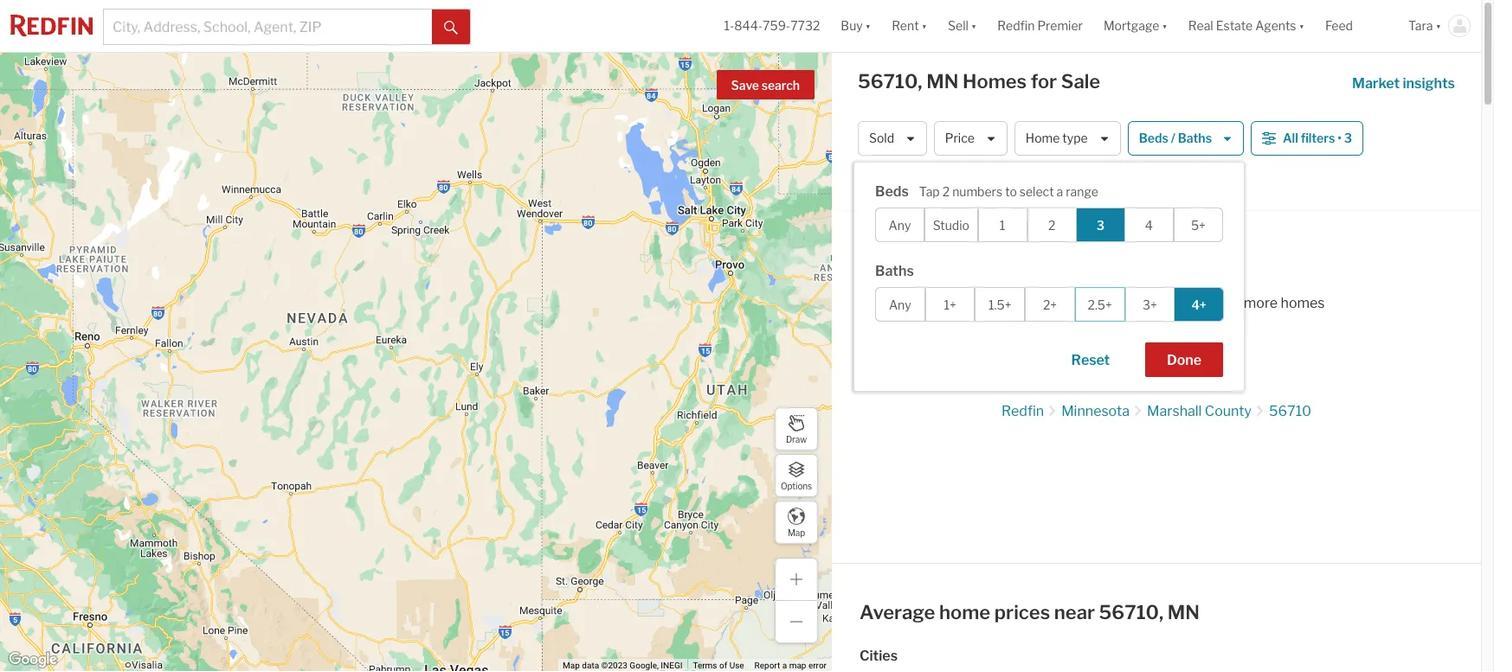 Task type: locate. For each thing, give the bounding box(es) containing it.
0 horizontal spatial to
[[1005, 185, 1017, 199]]

select
[[1020, 185, 1054, 199]]

remove sold within 3 months image
[[1174, 345, 1184, 356]]

reset up the minnesota link
[[1072, 352, 1110, 369]]

sold for sold
[[869, 131, 895, 146]]

2 horizontal spatial filters
[[1301, 131, 1335, 146]]

Any checkbox
[[875, 208, 925, 242]]

dialog
[[855, 163, 1244, 391]]

1 horizontal spatial filters
[[1119, 295, 1156, 312]]

▾ for rent ▾
[[922, 19, 927, 33]]

1 vertical spatial any
[[889, 297, 912, 312]]

1-844-759-7732
[[724, 19, 820, 33]]

0 vertical spatial reset
[[874, 295, 912, 312]]

1 vertical spatial beds
[[875, 184, 909, 200]]

5+ checkbox
[[1174, 208, 1223, 242]]

premier
[[1038, 19, 1083, 33]]

sell ▾ button
[[948, 0, 977, 52]]

0 horizontal spatial 56710,
[[858, 70, 923, 93]]

map down options
[[788, 528, 805, 538]]

feed
[[1326, 19, 1353, 33]]

of left use
[[720, 662, 727, 671]]

beds for beds
[[875, 184, 909, 200]]

3+ radio
[[1125, 287, 1175, 322]]

0 vertical spatial 2
[[943, 185, 950, 199]]

map left data
[[563, 662, 580, 671]]

2 checkbox
[[1027, 208, 1077, 242]]

1 vertical spatial reset
[[1072, 352, 1110, 369]]

2.5+
[[1088, 297, 1112, 312]]

1 horizontal spatial homes
[[1281, 295, 1325, 312]]

3 right within
[[1110, 343, 1118, 358]]

1 horizontal spatial mn
[[1168, 602, 1200, 624]]

0 horizontal spatial homes
[[869, 180, 908, 195]]

terms of use link
[[693, 662, 744, 671]]

of right one
[[1071, 295, 1084, 312]]

0 horizontal spatial mn
[[927, 70, 959, 93]]

1 vertical spatial map
[[563, 662, 580, 671]]

0 horizontal spatial filters
[[932, 295, 971, 312]]

sold within 3 months
[[1046, 343, 1164, 358]]

• left "sort"
[[917, 182, 920, 196]]

to left select
[[1005, 185, 1017, 199]]

any inside option
[[889, 218, 911, 232]]

1 horizontal spatial 56710,
[[1099, 602, 1164, 624]]

recommended button
[[957, 180, 1062, 196]]

1 vertical spatial baths
[[875, 263, 914, 280]]

0 horizontal spatial of
[[720, 662, 727, 671]]

recommended
[[960, 180, 1048, 195]]

2 any from the top
[[889, 297, 912, 312]]

0 vertical spatial any
[[889, 218, 911, 232]]

5 ▾ from the left
[[1299, 19, 1305, 33]]

1 any from the top
[[889, 218, 911, 232]]

1 horizontal spatial to
[[1201, 295, 1215, 312]]

homes inside the zoom out reset all filters or remove one of your filters below to see more homes
[[1281, 295, 1325, 312]]

0 vertical spatial 3
[[1344, 131, 1352, 146]]

sold left within
[[1046, 343, 1071, 358]]

1-
[[724, 19, 734, 33]]

▾ right buy
[[866, 19, 871, 33]]

0 vertical spatial mn
[[927, 70, 959, 93]]

submit search image
[[444, 21, 458, 34]]

a
[[1057, 185, 1063, 199], [782, 662, 787, 671]]

to left see
[[1201, 295, 1215, 312]]

1 horizontal spatial reset
[[1072, 352, 1110, 369]]

homes
[[869, 180, 908, 195], [1281, 295, 1325, 312]]

average
[[860, 602, 936, 624]]

data
[[582, 662, 599, 671]]

4 ▾ from the left
[[1162, 19, 1168, 33]]

within
[[1074, 343, 1108, 358]]

0 horizontal spatial 2
[[943, 185, 950, 199]]

mortgage ▾
[[1104, 19, 1168, 33]]

0 horizontal spatial a
[[782, 662, 787, 671]]

filters right your
[[1119, 295, 1156, 312]]

filters
[[1301, 131, 1335, 146], [932, 295, 971, 312], [1119, 295, 1156, 312]]

▾ inside mortgage ▾ dropdown button
[[1162, 19, 1168, 33]]

2 horizontal spatial 3
[[1344, 131, 1352, 146]]

sell ▾
[[948, 19, 977, 33]]

2.5+ radio
[[1075, 287, 1125, 322]]

all filters • 3 button
[[1251, 121, 1364, 156]]

4+
[[1192, 297, 1207, 312]]

3 ▾ from the left
[[971, 19, 977, 33]]

home
[[1026, 131, 1060, 146]]

redfin link
[[1002, 403, 1044, 420]]

beds / baths button
[[1128, 121, 1244, 156]]

beds up any option
[[875, 184, 909, 200]]

redfin left premier
[[998, 19, 1035, 33]]

▾ inside sell ▾ dropdown button
[[971, 19, 977, 33]]

redfin left minnesota
[[1002, 403, 1044, 420]]

0 horizontal spatial 3
[[1097, 218, 1105, 232]]

▾ right tara
[[1436, 19, 1442, 33]]

1 vertical spatial sold
[[1046, 343, 1071, 358]]

terms of use
[[693, 662, 744, 671]]

0 horizontal spatial reset
[[874, 295, 912, 312]]

baths inside beds / baths button
[[1178, 131, 1212, 146]]

baths inside dialog
[[875, 263, 914, 280]]

0 vertical spatial option group
[[875, 208, 1223, 242]]

beds inside dialog
[[875, 184, 909, 200]]

1 horizontal spatial sold
[[1046, 343, 1071, 358]]

▾ inside rent ▾ dropdown button
[[922, 19, 927, 33]]

map region
[[0, 0, 885, 672]]

any left "all"
[[889, 297, 912, 312]]

1 horizontal spatial a
[[1057, 185, 1063, 199]]

1 vertical spatial to
[[1201, 295, 1215, 312]]

mortgage
[[1104, 19, 1160, 33]]

▾ inside buy ▾ dropdown button
[[866, 19, 871, 33]]

baths down the 'no results' at the top right
[[875, 263, 914, 280]]

homes
[[963, 70, 1027, 93]]

City, Address, School, Agent, ZIP search field
[[104, 10, 432, 44]]

2 ▾ from the left
[[922, 19, 927, 33]]

map for map
[[788, 528, 805, 538]]

1 vertical spatial of
[[720, 662, 727, 671]]

map
[[788, 528, 805, 538], [563, 662, 580, 671]]

buy ▾ button
[[831, 0, 882, 52]]

real
[[1189, 19, 1214, 33]]

2 down select
[[1049, 218, 1056, 232]]

1 horizontal spatial •
[[1338, 131, 1342, 146]]

©2023
[[601, 662, 628, 671]]

market insights
[[1352, 75, 1456, 92]]

type
[[1063, 131, 1088, 146]]

cities heading
[[860, 648, 1454, 667]]

redfin premier button
[[987, 0, 1094, 52]]

▾ for buy ▾
[[866, 19, 871, 33]]

1 ▾ from the left
[[866, 19, 871, 33]]

any inside option
[[889, 297, 912, 312]]

option group
[[875, 208, 1223, 242], [875, 287, 1224, 322]]

0 vertical spatial beds
[[1139, 131, 1169, 146]]

2 vertical spatial 3
[[1110, 343, 1118, 358]]

1 vertical spatial option group
[[875, 287, 1224, 322]]

• inside button
[[1338, 131, 1342, 146]]

mn up 'cities' heading
[[1168, 602, 1200, 624]]

0 horizontal spatial sold
[[869, 131, 895, 146]]

filters right "all"
[[932, 295, 971, 312]]

0 horizontal spatial map
[[563, 662, 580, 671]]

redfin inside button
[[998, 19, 1035, 33]]

0 horizontal spatial baths
[[875, 263, 914, 280]]

▾ right sell
[[971, 19, 977, 33]]

more
[[1244, 295, 1278, 312]]

range
[[1066, 185, 1099, 199]]

map
[[789, 662, 807, 671]]

average home prices near 56710, mn
[[860, 602, 1200, 624]]

56710, up sold button
[[858, 70, 923, 93]]

2 left :
[[943, 185, 950, 199]]

a left map at the right of the page
[[782, 662, 787, 671]]

6 ▾ from the left
[[1436, 19, 1442, 33]]

0 vertical spatial •
[[1338, 131, 1342, 146]]

homes inside homes •
[[869, 180, 908, 195]]

0 vertical spatial map
[[788, 528, 805, 538]]

56710, mn homes for sale
[[858, 70, 1101, 93]]

market insights link
[[1352, 56, 1456, 94]]

real estate agents ▾
[[1189, 19, 1305, 33]]

tara ▾
[[1409, 19, 1442, 33]]

4+ radio
[[1174, 287, 1224, 322]]

0 vertical spatial redfin
[[998, 19, 1035, 33]]

mn
[[927, 70, 959, 93], [1168, 602, 1200, 624]]

1 vertical spatial •
[[917, 182, 920, 196]]

for
[[1031, 70, 1057, 93]]

reset
[[874, 295, 912, 312], [1072, 352, 1110, 369]]

baths right /
[[1178, 131, 1212, 146]]

1 vertical spatial redfin
[[1002, 403, 1044, 420]]

beds left /
[[1139, 131, 1169, 146]]

map inside button
[[788, 528, 805, 538]]

0 horizontal spatial beds
[[875, 184, 909, 200]]

sold up homes •
[[869, 131, 895, 146]]

1 horizontal spatial map
[[788, 528, 805, 538]]

a left range
[[1057, 185, 1063, 199]]

mn left homes
[[927, 70, 959, 93]]

1 horizontal spatial beds
[[1139, 131, 1169, 146]]

3 right all
[[1344, 131, 1352, 146]]

reset inside the zoom out reset all filters or remove one of your filters below to see more homes
[[874, 295, 912, 312]]

filters right all
[[1301, 131, 1335, 146]]

zoom out button
[[873, 271, 937, 287]]

1 vertical spatial 3
[[1097, 218, 1105, 232]]

4
[[1145, 218, 1153, 232]]

sold inside button
[[869, 131, 895, 146]]

56710, up 'cities' heading
[[1099, 602, 1164, 624]]

1 horizontal spatial baths
[[1178, 131, 1212, 146]]

0 vertical spatial to
[[1005, 185, 1017, 199]]

0 vertical spatial of
[[1071, 295, 1084, 312]]

dialog containing beds
[[855, 163, 1244, 391]]

homes •
[[869, 180, 920, 196]]

1 horizontal spatial of
[[1071, 295, 1084, 312]]

3 inside all filters • 3 button
[[1344, 131, 1352, 146]]

3 down range
[[1097, 218, 1105, 232]]

7732
[[791, 19, 820, 33]]

0 vertical spatial 56710,
[[858, 70, 923, 93]]

of
[[1071, 295, 1084, 312], [720, 662, 727, 671]]

3
[[1344, 131, 1352, 146], [1097, 218, 1105, 232], [1110, 343, 1118, 358]]

feed button
[[1315, 0, 1398, 52]]

homes right more
[[1281, 295, 1325, 312]]

0 horizontal spatial •
[[917, 182, 920, 196]]

reset button
[[1050, 343, 1132, 378]]

0 vertical spatial sold
[[869, 131, 895, 146]]

3 checkbox
[[1076, 208, 1125, 242]]

done button
[[1146, 343, 1223, 378]]

below
[[1159, 295, 1198, 312]]

56710,
[[858, 70, 923, 93], [1099, 602, 1164, 624]]

0 vertical spatial baths
[[1178, 131, 1212, 146]]

1 horizontal spatial 2
[[1049, 218, 1056, 232]]

tara
[[1409, 19, 1433, 33]]

2
[[943, 185, 950, 199], [1049, 218, 1056, 232]]

1 vertical spatial homes
[[1281, 295, 1325, 312]]

beds inside button
[[1139, 131, 1169, 146]]

homes up any option
[[869, 180, 908, 195]]

0 vertical spatial homes
[[869, 180, 908, 195]]

▾ right mortgage
[[1162, 19, 1168, 33]]

tap 2 numbers to select a range
[[919, 185, 1099, 199]]

56710
[[1269, 403, 1312, 420]]

1 vertical spatial 2
[[1049, 218, 1056, 232]]

▾ right the rent
[[922, 19, 927, 33]]

any
[[889, 218, 911, 232], [889, 297, 912, 312]]

reset down zoom
[[874, 295, 912, 312]]

• right all
[[1338, 131, 1342, 146]]

remove
[[991, 295, 1040, 312]]

▾ right agents
[[1299, 19, 1305, 33]]

Any radio
[[875, 287, 925, 322]]

any up the 'no results' at the top right
[[889, 218, 911, 232]]



Task type: vqa. For each thing, say whether or not it's contained in the screenshot.
the leftmost the City, Address, School, Agent, ZIP search field
no



Task type: describe. For each thing, give the bounding box(es) containing it.
any for studio
[[889, 218, 911, 232]]

map for map data ©2023 google, inegi
[[563, 662, 580, 671]]

your
[[1087, 295, 1116, 312]]

to inside dialog
[[1005, 185, 1017, 199]]

1+ radio
[[925, 287, 975, 322]]

1
[[1000, 218, 1006, 232]]

see
[[1218, 295, 1241, 312]]

one
[[1043, 295, 1068, 312]]

▾ inside real estate agents ▾ link
[[1299, 19, 1305, 33]]

56710 link
[[1269, 403, 1312, 420]]

:
[[955, 180, 957, 195]]

1.5+ radio
[[975, 287, 1025, 322]]

4 checkbox
[[1125, 208, 1174, 242]]

Studio checkbox
[[925, 208, 978, 242]]

price button
[[934, 121, 1008, 156]]

1 vertical spatial mn
[[1168, 602, 1200, 624]]

near
[[1054, 602, 1095, 624]]

google,
[[630, 662, 659, 671]]

mortgage ▾ button
[[1094, 0, 1178, 52]]

save search button
[[717, 70, 815, 100]]

3 inside 3 checkbox
[[1097, 218, 1105, 232]]

1 vertical spatial 56710,
[[1099, 602, 1164, 624]]

buy
[[841, 19, 863, 33]]

real estate agents ▾ button
[[1178, 0, 1315, 52]]

rent ▾ button
[[892, 0, 927, 52]]

marshall
[[1147, 403, 1202, 420]]

minnesota
[[1062, 403, 1130, 420]]

out
[[915, 271, 937, 287]]

• inside homes •
[[917, 182, 920, 196]]

home type
[[1026, 131, 1088, 146]]

report
[[755, 662, 780, 671]]

1 option group from the top
[[875, 208, 1223, 242]]

minnesota link
[[1062, 403, 1130, 420]]

price
[[945, 131, 975, 146]]

buy ▾
[[841, 19, 871, 33]]

1 horizontal spatial 3
[[1110, 343, 1118, 358]]

error
[[809, 662, 827, 671]]

reset all filters button
[[873, 295, 972, 312]]

of inside the zoom out reset all filters or remove one of your filters below to see more homes
[[1071, 295, 1084, 312]]

google image
[[4, 649, 61, 672]]

sell
[[948, 19, 969, 33]]

2+
[[1043, 297, 1057, 312]]

real estate agents ▾ link
[[1189, 0, 1305, 52]]

draw button
[[775, 408, 818, 451]]

beds for beds / baths
[[1139, 131, 1169, 146]]

months
[[1121, 343, 1164, 358]]

844-
[[734, 19, 763, 33]]

redfin for redfin
[[1002, 403, 1044, 420]]

all
[[1283, 131, 1299, 146]]

rent
[[892, 19, 919, 33]]

1+
[[944, 297, 957, 312]]

no results
[[855, 239, 948, 261]]

2 inside checkbox
[[1049, 218, 1056, 232]]

report a map error
[[755, 662, 827, 671]]

to inside the zoom out reset all filters or remove one of your filters below to see more homes
[[1201, 295, 1215, 312]]

zoom
[[874, 271, 912, 287]]

map data ©2023 google, inegi
[[563, 662, 683, 671]]

sell ▾ button
[[938, 0, 987, 52]]

no
[[855, 239, 881, 261]]

options button
[[775, 455, 818, 498]]

rent ▾
[[892, 19, 927, 33]]

0 vertical spatial a
[[1057, 185, 1063, 199]]

sort
[[929, 180, 955, 195]]

▾ for sell ▾
[[971, 19, 977, 33]]

all filters • 3
[[1283, 131, 1352, 146]]

1 checkbox
[[978, 208, 1027, 242]]

759-
[[763, 19, 791, 33]]

studio
[[933, 218, 970, 232]]

search
[[762, 78, 800, 93]]

agents
[[1256, 19, 1297, 33]]

inegi
[[661, 662, 683, 671]]

done
[[1167, 352, 1202, 369]]

any for 1+
[[889, 297, 912, 312]]

numbers
[[953, 185, 1003, 199]]

zoom out reset all filters or remove one of your filters below to see more homes
[[874, 271, 1325, 312]]

save search
[[731, 78, 800, 93]]

filters inside button
[[1301, 131, 1335, 146]]

1 vertical spatial a
[[782, 662, 787, 671]]

cities
[[860, 649, 898, 665]]

sale
[[1061, 70, 1101, 93]]

▾ for mortgage ▾
[[1162, 19, 1168, 33]]

marshall county
[[1147, 403, 1252, 420]]

sold button
[[858, 121, 927, 156]]

▾ for tara ▾
[[1436, 19, 1442, 33]]

results
[[885, 239, 948, 261]]

marshall county link
[[1147, 403, 1252, 420]]

all
[[915, 295, 930, 312]]

mortgage ▾ button
[[1104, 0, 1168, 52]]

redfin premier
[[998, 19, 1083, 33]]

redfin for redfin premier
[[998, 19, 1035, 33]]

reset inside button
[[1072, 352, 1110, 369]]

home type button
[[1015, 121, 1121, 156]]

1.5+
[[989, 297, 1012, 312]]

5+
[[1191, 218, 1206, 232]]

draw
[[786, 434, 807, 445]]

tap
[[919, 185, 940, 199]]

2+ radio
[[1025, 287, 1075, 322]]

3+
[[1143, 297, 1157, 312]]

county
[[1205, 403, 1252, 420]]

home
[[939, 602, 991, 624]]

use
[[730, 662, 744, 671]]

insights
[[1403, 75, 1456, 92]]

options
[[781, 481, 812, 491]]

prices
[[995, 602, 1050, 624]]

sold for sold within 3 months
[[1046, 343, 1071, 358]]

1-844-759-7732 link
[[724, 19, 820, 33]]

2 option group from the top
[[875, 287, 1224, 322]]



